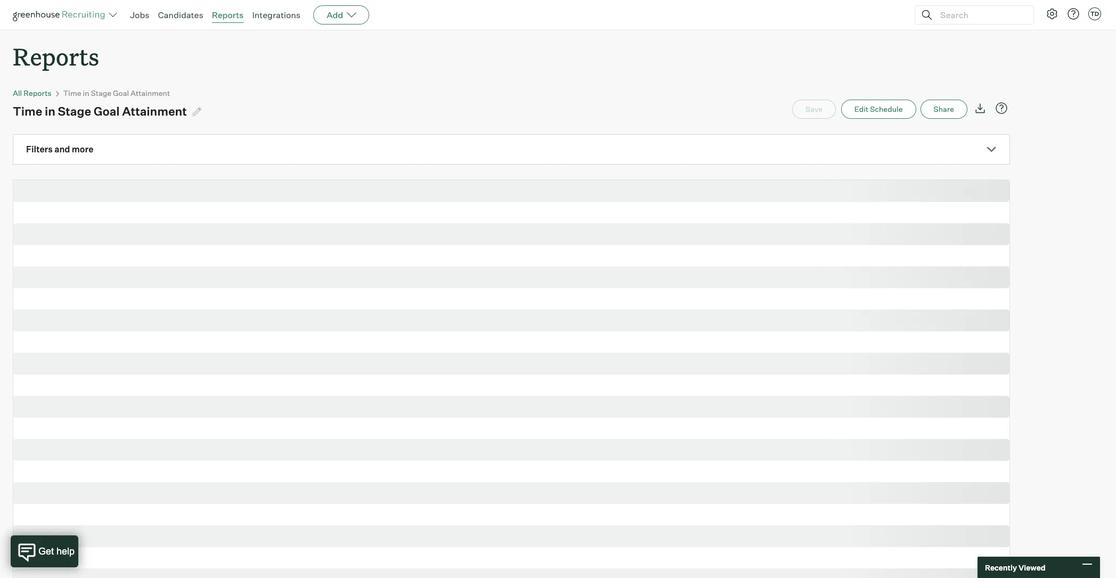 Task type: locate. For each thing, give the bounding box(es) containing it.
0 vertical spatial time
[[63, 89, 81, 98]]

candidates
[[158, 10, 203, 20]]

1 vertical spatial time in stage goal attainment
[[13, 104, 187, 118]]

Search text field
[[938, 7, 1024, 23]]

more
[[72, 144, 93, 155]]

attainment
[[131, 89, 170, 98], [122, 104, 187, 118]]

recently
[[985, 563, 1017, 572]]

1 vertical spatial reports
[[13, 40, 99, 72]]

0 vertical spatial attainment
[[131, 89, 170, 98]]

and
[[54, 144, 70, 155]]

goal
[[113, 89, 129, 98], [94, 104, 120, 118]]

1 vertical spatial in
[[45, 104, 55, 118]]

0 horizontal spatial in
[[45, 104, 55, 118]]

reports right candidates
[[212, 10, 244, 20]]

1 horizontal spatial time
[[63, 89, 81, 98]]

time
[[63, 89, 81, 98], [13, 104, 42, 118]]

0 vertical spatial in
[[83, 89, 89, 98]]

in
[[83, 89, 89, 98], [45, 104, 55, 118]]

filters
[[26, 144, 53, 155]]

reports link
[[212, 10, 244, 20]]

1 vertical spatial time
[[13, 104, 42, 118]]

time in stage goal attainment
[[63, 89, 170, 98], [13, 104, 187, 118]]

edit schedule button
[[841, 100, 916, 119]]

integrations
[[252, 10, 301, 20]]

0 vertical spatial goal
[[113, 89, 129, 98]]

reports down greenhouse recruiting image
[[13, 40, 99, 72]]

jobs
[[130, 10, 149, 20]]

recently viewed
[[985, 563, 1046, 572]]

jobs link
[[130, 10, 149, 20]]

reports right all
[[24, 89, 51, 98]]

time in stage goal attainment link
[[63, 89, 170, 98]]

1 vertical spatial goal
[[94, 104, 120, 118]]

stage
[[91, 89, 111, 98], [58, 104, 91, 118]]

time right all reports
[[63, 89, 81, 98]]

reports
[[212, 10, 244, 20], [13, 40, 99, 72], [24, 89, 51, 98]]

save and schedule this report to revisit it! element
[[792, 100, 841, 119]]

1 horizontal spatial in
[[83, 89, 89, 98]]

add
[[327, 10, 343, 20]]

time down all reports
[[13, 104, 42, 118]]

share button
[[920, 100, 967, 119]]

0 vertical spatial reports
[[212, 10, 244, 20]]



Task type: describe. For each thing, give the bounding box(es) containing it.
1 vertical spatial stage
[[58, 104, 91, 118]]

all
[[13, 89, 22, 98]]

all reports link
[[13, 89, 51, 98]]

1 vertical spatial attainment
[[122, 104, 187, 118]]

td button
[[1088, 7, 1101, 20]]

viewed
[[1019, 563, 1046, 572]]

add button
[[313, 5, 369, 25]]

0 vertical spatial stage
[[91, 89, 111, 98]]

edit
[[854, 105, 868, 114]]

td button
[[1086, 5, 1103, 22]]

edit schedule
[[854, 105, 903, 114]]

integrations link
[[252, 10, 301, 20]]

schedule
[[870, 105, 903, 114]]

filters and more
[[26, 144, 93, 155]]

share
[[934, 105, 954, 114]]

td
[[1090, 10, 1099, 18]]

download image
[[974, 102, 987, 115]]

configure image
[[1046, 7, 1059, 20]]

greenhouse recruiting image
[[13, 9, 109, 21]]

0 vertical spatial time in stage goal attainment
[[63, 89, 170, 98]]

candidates link
[[158, 10, 203, 20]]

0 horizontal spatial time
[[13, 104, 42, 118]]

faq image
[[995, 102, 1008, 115]]

all reports
[[13, 89, 51, 98]]

2 vertical spatial reports
[[24, 89, 51, 98]]



Task type: vqa. For each thing, say whether or not it's contained in the screenshot.
'Attainment'
yes



